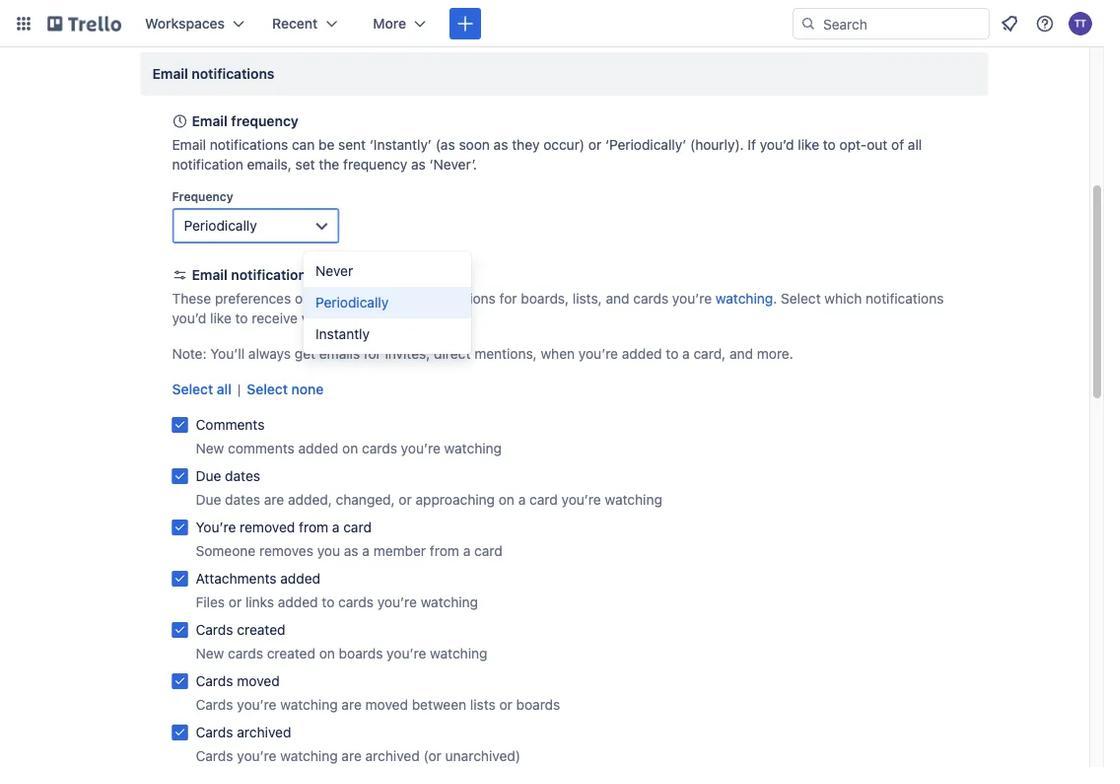Task type: vqa. For each thing, say whether or not it's contained in the screenshot.
2nd Click to unstar this board. It will be removed from your starred list. image from the left
no



Task type: locate. For each thing, give the bounding box(es) containing it.
1 vertical spatial all
[[217, 381, 232, 397]]

select right "."
[[781, 290, 821, 307]]

0 horizontal spatial frequency
[[231, 113, 299, 129]]

as right you
[[344, 543, 359, 559]]

or right the changed,
[[399, 492, 412, 508]]

due
[[196, 468, 221, 484], [196, 492, 221, 508]]

0 horizontal spatial boards
[[339, 646, 383, 662]]

email for email notifications can be sent 'instantly' (as soon as they occur) or 'periodically' (hourly). if you'd like to opt-out of all notification emails, set the frequency as 'never'.
[[172, 137, 206, 153]]

comments
[[196, 417, 265, 433]]

0 vertical spatial new
[[196, 440, 224, 457]]

1 vertical spatial are
[[342, 697, 362, 713]]

files or links added to cards you're watching
[[196, 594, 478, 611]]

1 new from the top
[[196, 440, 224, 457]]

new for new cards created on boards you're watching
[[196, 646, 224, 662]]

and right lists,
[[606, 290, 630, 307]]

create board or workspace image
[[456, 14, 475, 34]]

all inside the email notifications can be sent 'instantly' (as soon as they occur) or 'periodically' (hourly). if you'd like to opt-out of all notification emails, set the frequency as 'never'.
[[908, 137, 922, 153]]

1 vertical spatial frequency
[[343, 156, 408, 173]]

select
[[781, 290, 821, 307], [172, 381, 213, 397], [247, 381, 288, 397]]

1 horizontal spatial boards
[[516, 697, 561, 713]]

on right the approaching
[[499, 492, 515, 508]]

1 horizontal spatial all
[[908, 137, 922, 153]]

1 horizontal spatial you'd
[[760, 137, 795, 153]]

boards up cards you're watching are moved between lists or boards
[[339, 646, 383, 662]]

to
[[823, 137, 836, 153], [364, 290, 376, 307], [235, 310, 248, 326], [666, 346, 679, 362], [322, 594, 335, 611]]

1 due from the top
[[196, 468, 221, 484]]

1 horizontal spatial frequency
[[343, 156, 408, 173]]

notifications up direct
[[418, 290, 496, 307]]

select right |
[[247, 381, 288, 397]]

you'd right if on the right top of page
[[760, 137, 795, 153]]

if
[[748, 137, 756, 153]]

more button
[[361, 8, 438, 39]]

cards you're watching are moved between lists or boards
[[196, 697, 561, 713]]

0 vertical spatial like
[[798, 137, 820, 153]]

notifications right which
[[866, 290, 944, 307]]

approaching
[[416, 492, 495, 508]]

from right member on the bottom left
[[430, 543, 460, 559]]

notification up frequency
[[172, 156, 243, 173]]

2 horizontal spatial on
[[499, 492, 515, 508]]

notifications inside the email notifications can be sent 'instantly' (as soon as they occur) or 'periodically' (hourly). if you'd like to opt-out of all notification emails, set the frequency as 'never'.
[[210, 137, 288, 153]]

workspaces button
[[133, 8, 256, 39]]

to left opt-
[[823, 137, 836, 153]]

1 horizontal spatial for
[[500, 290, 517, 307]]

email
[[152, 66, 188, 82], [192, 113, 228, 129], [172, 137, 206, 153], [192, 267, 228, 283]]

archived left the (or
[[366, 748, 420, 764]]

1 horizontal spatial select
[[247, 381, 288, 397]]

as down ''instantly''
[[411, 156, 426, 173]]

all right of
[[908, 137, 922, 153]]

new down cards created
[[196, 646, 224, 662]]

lists,
[[573, 290, 602, 307]]

2 vertical spatial as
[[344, 543, 359, 559]]

sent
[[338, 137, 366, 153]]

1 vertical spatial due
[[196, 492, 221, 508]]

email up frequency
[[172, 137, 206, 153]]

1 vertical spatial archived
[[366, 748, 420, 764]]

you'd down these
[[172, 310, 207, 326]]

0 vertical spatial moved
[[237, 673, 280, 689]]

new down comments
[[196, 440, 224, 457]]

1 vertical spatial preferences
[[215, 290, 291, 307]]

emails
[[319, 346, 360, 362]]

via
[[302, 310, 320, 326]]

a down the approaching
[[463, 543, 471, 559]]

like left opt-
[[798, 137, 820, 153]]

someone removes you as a member from a card
[[196, 543, 503, 559]]

0 vertical spatial on
[[342, 440, 358, 457]]

opt-
[[840, 137, 867, 153]]

lists
[[470, 697, 496, 713]]

frequency up emails,
[[231, 113, 299, 129]]

1 horizontal spatial from
[[430, 543, 460, 559]]

cards up the changed,
[[362, 440, 397, 457]]

0 vertical spatial all
[[908, 137, 922, 153]]

preferences up apply
[[310, 267, 390, 283]]

0 horizontal spatial select
[[172, 381, 213, 397]]

as
[[494, 137, 508, 153], [411, 156, 426, 173], [344, 543, 359, 559]]

card
[[530, 492, 558, 508], [344, 519, 372, 536], [475, 543, 503, 559]]

1 horizontal spatial periodically
[[316, 294, 389, 311]]

created
[[237, 622, 286, 638], [267, 646, 316, 662]]

to left "receive"
[[235, 310, 248, 326]]

or right occur) on the top
[[589, 137, 602, 153]]

dates down due dates
[[225, 492, 260, 508]]

1 cards from the top
[[196, 622, 233, 638]]

card down the approaching
[[475, 543, 503, 559]]

0 vertical spatial as
[[494, 137, 508, 153]]

dates down comments
[[225, 468, 260, 484]]

notifications up email frequency
[[192, 66, 275, 82]]

email.
[[323, 310, 361, 326]]

2 due from the top
[[196, 492, 221, 508]]

instantly
[[316, 326, 370, 342]]

2 cards from the top
[[196, 673, 233, 689]]

email notifications
[[152, 66, 275, 82]]

5 cards from the top
[[196, 748, 233, 764]]

for left boards,
[[500, 290, 517, 307]]

1 vertical spatial card
[[344, 519, 372, 536]]

0 vertical spatial from
[[299, 519, 329, 536]]

archived
[[237, 724, 291, 741], [366, 748, 420, 764]]

email inside the email notifications can be sent 'instantly' (as soon as they occur) or 'periodically' (hourly). if you'd like to opt-out of all notification emails, set the frequency as 'never'.
[[172, 137, 206, 153]]

you'll
[[210, 346, 245, 362]]

1 horizontal spatial like
[[798, 137, 820, 153]]

1 horizontal spatial and
[[730, 346, 754, 362]]

0 horizontal spatial for
[[364, 346, 382, 362]]

are up removed
[[264, 492, 284, 508]]

periodically down frequency
[[184, 217, 257, 234]]

moved left between
[[366, 697, 408, 713]]

as left they
[[494, 137, 508, 153]]

1 vertical spatial as
[[411, 156, 426, 173]]

1 vertical spatial dates
[[225, 492, 260, 508]]

created down cards created
[[267, 646, 316, 662]]

comments
[[228, 440, 295, 457]]

like
[[798, 137, 820, 153], [210, 310, 232, 326]]

and right card,
[[730, 346, 754, 362]]

0 vertical spatial periodically
[[184, 217, 257, 234]]

search image
[[801, 16, 817, 32]]

1 vertical spatial like
[[210, 310, 232, 326]]

1 vertical spatial periodically
[[316, 294, 389, 311]]

for
[[500, 290, 517, 307], [364, 346, 382, 362]]

1 vertical spatial and
[[730, 346, 754, 362]]

card right the approaching
[[530, 492, 558, 508]]

select down note:
[[172, 381, 213, 397]]

apply
[[325, 290, 360, 307]]

0 vertical spatial preferences
[[310, 267, 390, 283]]

from down "added,"
[[299, 519, 329, 536]]

you're removed from a card
[[196, 519, 372, 536]]

0 vertical spatial notification
[[172, 156, 243, 173]]

periodically
[[184, 217, 257, 234], [316, 294, 389, 311]]

you
[[317, 543, 340, 559]]

0 vertical spatial archived
[[237, 724, 291, 741]]

are up cards you're watching are archived (or unarchived)
[[342, 697, 362, 713]]

email up these
[[192, 267, 228, 283]]

archived down cards moved
[[237, 724, 291, 741]]

email down workspaces on the top
[[152, 66, 188, 82]]

workspaces
[[145, 15, 225, 32]]

cards for cards created
[[196, 622, 233, 638]]

notifications down email frequency
[[210, 137, 288, 153]]

back to home image
[[47, 8, 121, 39]]

on up the changed,
[[342, 440, 358, 457]]

of
[[892, 137, 905, 153]]

notifications
[[192, 66, 275, 82], [210, 137, 288, 153], [418, 290, 496, 307], [866, 290, 944, 307]]

created down links
[[237, 622, 286, 638]]

soon
[[459, 137, 490, 153]]

1 vertical spatial new
[[196, 646, 224, 662]]

1 vertical spatial notification
[[231, 267, 307, 283]]

email for email frequency
[[192, 113, 228, 129]]

1 vertical spatial boards
[[516, 697, 561, 713]]

all left |
[[217, 381, 232, 397]]

periodically up instantly
[[316, 294, 389, 311]]

email frequency
[[192, 113, 299, 129]]

on
[[342, 440, 358, 457], [499, 492, 515, 508], [319, 646, 335, 662]]

from
[[299, 519, 329, 536], [430, 543, 460, 559]]

1 vertical spatial you'd
[[172, 310, 207, 326]]

0 vertical spatial frequency
[[231, 113, 299, 129]]

new
[[196, 440, 224, 457], [196, 646, 224, 662]]

all
[[908, 137, 922, 153], [217, 381, 232, 397]]

to down you
[[322, 594, 335, 611]]

boards
[[339, 646, 383, 662], [516, 697, 561, 713]]

1 dates from the top
[[225, 468, 260, 484]]

are
[[264, 492, 284, 508], [342, 697, 362, 713], [342, 748, 362, 764]]

. select which notifications you'd like to receive via email.
[[172, 290, 944, 326]]

0 vertical spatial and
[[606, 290, 630, 307]]

0 horizontal spatial on
[[319, 646, 335, 662]]

you'd
[[760, 137, 795, 153], [172, 310, 207, 326]]

email down email notifications
[[192, 113, 228, 129]]

notifications inside . select which notifications you'd like to receive via email.
[[866, 290, 944, 307]]

0 vertical spatial you'd
[[760, 137, 795, 153]]

0 horizontal spatial card
[[344, 519, 372, 536]]

2 vertical spatial on
[[319, 646, 335, 662]]

1 vertical spatial for
[[364, 346, 382, 362]]

frequency down sent
[[343, 156, 408, 173]]

mentions,
[[475, 346, 537, 362]]

0 vertical spatial created
[[237, 622, 286, 638]]

0 horizontal spatial from
[[299, 519, 329, 536]]

2 vertical spatial are
[[342, 748, 362, 764]]

email for email notification preferences
[[192, 267, 228, 283]]

1 horizontal spatial on
[[342, 440, 358, 457]]

select inside . select which notifications you'd like to receive via email.
[[781, 290, 821, 307]]

1 vertical spatial created
[[267, 646, 316, 662]]

0 horizontal spatial you'd
[[172, 310, 207, 326]]

email
[[380, 290, 414, 307]]

2 new from the top
[[196, 646, 224, 662]]

due dates
[[196, 468, 260, 484]]

recent button
[[260, 8, 349, 39]]

1 horizontal spatial moved
[[366, 697, 408, 713]]

2 horizontal spatial select
[[781, 290, 821, 307]]

get
[[295, 346, 316, 362]]

frequency
[[172, 189, 233, 203]]

on down files or links added to cards you're watching
[[319, 646, 335, 662]]

and
[[606, 290, 630, 307], [730, 346, 754, 362]]

dates for due dates are added, changed, or approaching on a card you're watching
[[225, 492, 260, 508]]

card up someone removes you as a member from a card
[[344, 519, 372, 536]]

boards right lists
[[516, 697, 561, 713]]

0 vertical spatial due
[[196, 468, 221, 484]]

for right 'emails'
[[364, 346, 382, 362]]

2 dates from the top
[[225, 492, 260, 508]]

cards for cards archived
[[196, 724, 233, 741]]

are down cards you're watching are moved between lists or boards
[[342, 748, 362, 764]]

0 horizontal spatial all
[[217, 381, 232, 397]]

like down these
[[210, 310, 232, 326]]

4 cards from the top
[[196, 724, 233, 741]]

2 horizontal spatial card
[[530, 492, 558, 508]]

changed,
[[336, 492, 395, 508]]

(or
[[424, 748, 442, 764]]

notification up "receive"
[[231, 267, 307, 283]]

cards
[[196, 622, 233, 638], [196, 673, 233, 689], [196, 697, 233, 713], [196, 724, 233, 741], [196, 748, 233, 764]]

note: you'll always get emails for invites, direct mentions, when you're added to a card, and more.
[[172, 346, 794, 362]]

someone
[[196, 543, 256, 559]]

due dates are added, changed, or approaching on a card you're watching
[[196, 492, 663, 508]]

moved up cards archived
[[237, 673, 280, 689]]

0 vertical spatial dates
[[225, 468, 260, 484]]

3 cards from the top
[[196, 697, 233, 713]]

preferences up "receive"
[[215, 290, 291, 307]]

0 horizontal spatial like
[[210, 310, 232, 326]]

1 horizontal spatial card
[[475, 543, 503, 559]]

0 vertical spatial boards
[[339, 646, 383, 662]]

new for new comments added on cards you're watching
[[196, 440, 224, 457]]

1 vertical spatial from
[[430, 543, 460, 559]]

added down removes
[[280, 571, 321, 587]]



Task type: describe. For each thing, give the bounding box(es) containing it.
emails,
[[247, 156, 292, 173]]

cards created
[[196, 622, 286, 638]]

never
[[316, 263, 353, 279]]

you'd inside . select which notifications you'd like to receive via email.
[[172, 310, 207, 326]]

attachments added
[[196, 571, 321, 587]]

you're
[[196, 519, 236, 536]]

select all | select none
[[172, 381, 324, 397]]

on for boards
[[319, 646, 335, 662]]

on for cards
[[342, 440, 358, 457]]

cards for cards you're watching are archived (or unarchived)
[[196, 748, 233, 764]]

always
[[248, 346, 291, 362]]

a left member on the bottom left
[[362, 543, 370, 559]]

to left email
[[364, 290, 376, 307]]

cards down someone removes you as a member from a card
[[338, 594, 374, 611]]

0 notifications image
[[998, 12, 1022, 36]]

cards for cards you're watching are moved between lists or boards
[[196, 697, 233, 713]]

open information menu image
[[1036, 14, 1055, 34]]

select all button
[[172, 380, 232, 399]]

0 horizontal spatial preferences
[[215, 290, 291, 307]]

due for due dates are added, changed, or approaching on a card you're watching
[[196, 492, 221, 508]]

to left card,
[[666, 346, 679, 362]]

(hourly).
[[690, 137, 744, 153]]

added left card,
[[622, 346, 662, 362]]

frequency inside the email notifications can be sent 'instantly' (as soon as they occur) or 'periodically' (hourly). if you'd like to opt-out of all notification emails, set the frequency as 'never'.
[[343, 156, 408, 173]]

notification inside the email notifications can be sent 'instantly' (as soon as they occur) or 'periodically' (hourly). if you'd like to opt-out of all notification emails, set the frequency as 'never'.
[[172, 156, 243, 173]]

are for cards moved
[[342, 697, 362, 713]]

0 vertical spatial card
[[530, 492, 558, 508]]

between
[[412, 697, 467, 713]]

0 horizontal spatial archived
[[237, 724, 291, 741]]

1 vertical spatial moved
[[366, 697, 408, 713]]

0 vertical spatial for
[[500, 290, 517, 307]]

1 horizontal spatial preferences
[[310, 267, 390, 283]]

these preferences only apply to email notifications for boards, lists, and cards you're watching
[[172, 290, 774, 307]]

0 horizontal spatial and
[[606, 290, 630, 307]]

when
[[541, 346, 575, 362]]

be
[[319, 137, 335, 153]]

1 horizontal spatial as
[[411, 156, 426, 173]]

email for email notifications
[[152, 66, 188, 82]]

0 horizontal spatial as
[[344, 543, 359, 559]]

out
[[867, 137, 888, 153]]

card,
[[694, 346, 726, 362]]

set
[[296, 156, 315, 173]]

0 horizontal spatial moved
[[237, 673, 280, 689]]

cards for cards moved
[[196, 673, 233, 689]]

cards moved
[[196, 673, 280, 689]]

to inside . select which notifications you'd like to receive via email.
[[235, 310, 248, 326]]

unarchived)
[[445, 748, 521, 764]]

added right links
[[278, 594, 318, 611]]

these
[[172, 290, 211, 307]]

receive
[[252, 310, 298, 326]]

email notification preferences
[[192, 267, 390, 283]]

0 horizontal spatial periodically
[[184, 217, 257, 234]]

2 vertical spatial card
[[475, 543, 503, 559]]

'periodically'
[[606, 137, 687, 153]]

1 horizontal spatial archived
[[366, 748, 420, 764]]

like inside the email notifications can be sent 'instantly' (as soon as they occur) or 'periodically' (hourly). if you'd like to opt-out of all notification emails, set the frequency as 'never'.
[[798, 137, 820, 153]]

member
[[374, 543, 426, 559]]

or right lists
[[500, 697, 513, 713]]

.
[[774, 290, 777, 307]]

or inside the email notifications can be sent 'instantly' (as soon as they occur) or 'periodically' (hourly). if you'd like to opt-out of all notification emails, set the frequency as 'never'.
[[589, 137, 602, 153]]

cards you're watching are archived (or unarchived)
[[196, 748, 521, 764]]

watching link
[[716, 290, 774, 307]]

which
[[825, 290, 862, 307]]

a right the approaching
[[519, 492, 526, 508]]

a left card,
[[683, 346, 690, 362]]

new cards created on boards you're watching
[[196, 646, 488, 662]]

attachments
[[196, 571, 277, 587]]

or down attachments
[[229, 594, 242, 611]]

0 vertical spatial are
[[264, 492, 284, 508]]

removed
[[240, 519, 295, 536]]

direct
[[434, 346, 471, 362]]

occur)
[[544, 137, 585, 153]]

cards archived
[[196, 724, 291, 741]]

(as
[[436, 137, 455, 153]]

added,
[[288, 492, 332, 508]]

are for cards archived
[[342, 748, 362, 764]]

1 vertical spatial on
[[499, 492, 515, 508]]

email notifications can be sent 'instantly' (as soon as they occur) or 'periodically' (hourly). if you'd like to opt-out of all notification emails, set the frequency as 'never'.
[[172, 137, 922, 173]]

invites,
[[385, 346, 430, 362]]

only
[[295, 290, 322, 307]]

like inside . select which notifications you'd like to receive via email.
[[210, 310, 232, 326]]

|
[[238, 381, 241, 397]]

files
[[196, 594, 225, 611]]

added up "added,"
[[298, 440, 339, 457]]

removes
[[259, 543, 314, 559]]

'never'.
[[430, 156, 477, 173]]

none
[[292, 381, 324, 397]]

recent
[[272, 15, 318, 32]]

cards right lists,
[[634, 290, 669, 307]]

can
[[292, 137, 315, 153]]

due for due dates
[[196, 468, 221, 484]]

Search field
[[817, 9, 989, 38]]

note:
[[172, 346, 207, 362]]

links
[[246, 594, 274, 611]]

more
[[373, 15, 406, 32]]

to inside the email notifications can be sent 'instantly' (as soon as they occur) or 'periodically' (hourly). if you'd like to opt-out of all notification emails, set the frequency as 'never'.
[[823, 137, 836, 153]]

select none button
[[247, 380, 324, 399]]

primary element
[[0, 0, 1105, 47]]

terry turtle (terryturtle) image
[[1069, 12, 1093, 36]]

'instantly'
[[370, 137, 432, 153]]

new comments added on cards you're watching
[[196, 440, 502, 457]]

dates for due dates
[[225, 468, 260, 484]]

they
[[512, 137, 540, 153]]

2 horizontal spatial as
[[494, 137, 508, 153]]

more.
[[757, 346, 794, 362]]

boards,
[[521, 290, 569, 307]]

a up you
[[332, 519, 340, 536]]

the
[[319, 156, 340, 173]]

you'd inside the email notifications can be sent 'instantly' (as soon as they occur) or 'periodically' (hourly). if you'd like to opt-out of all notification emails, set the frequency as 'never'.
[[760, 137, 795, 153]]

cards down cards created
[[228, 646, 263, 662]]



